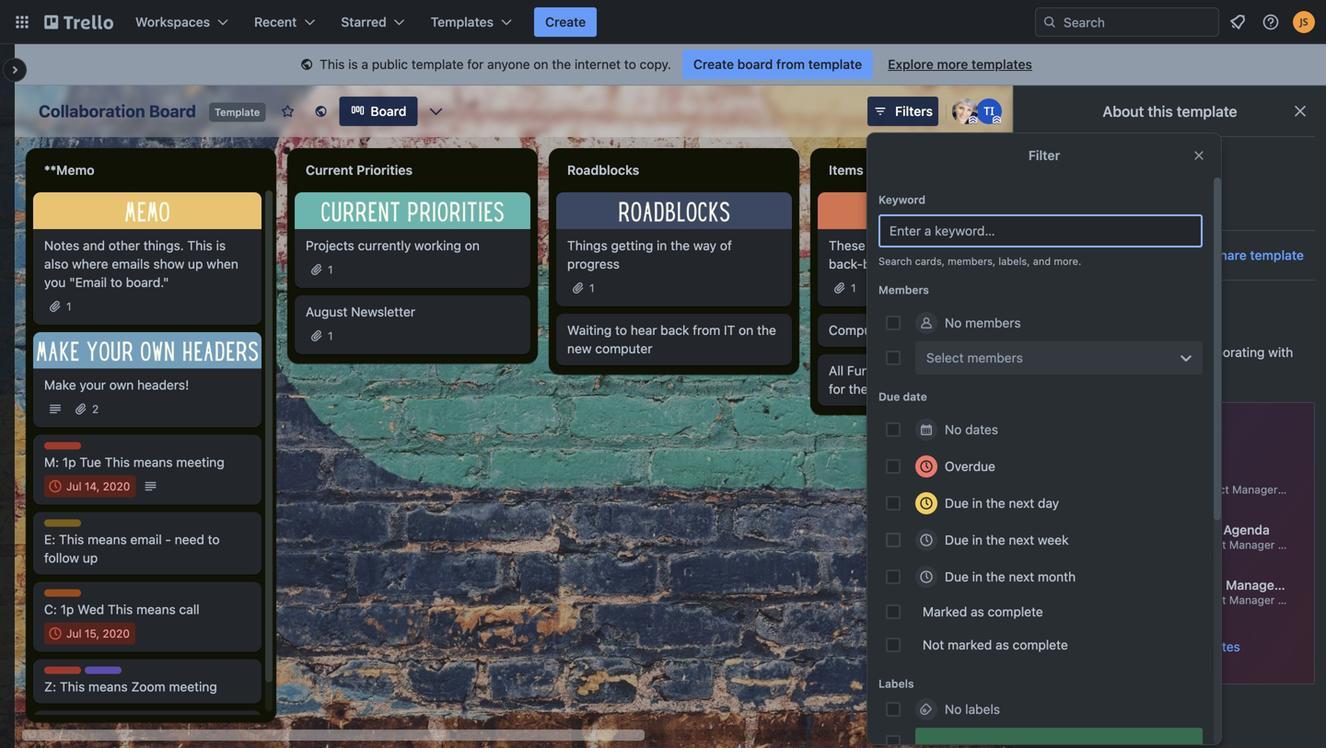 Task type: vqa. For each thing, say whether or not it's contained in the screenshot.
'Greg Robinson (gregrobinson96)' image
no



Task type: locate. For each thing, give the bounding box(es) containing it.
1 vertical spatial more
[[1148, 640, 1178, 655]]

2 jul from the top
[[66, 628, 82, 641]]

govern inside government program management by amy campbell, project manager @ govern
[[1292, 594, 1326, 607]]

on right working
[[465, 238, 480, 253]]

for down the all
[[829, 382, 846, 397]]

board inside this board is useful when collaborating with teams on projects.
[[1061, 345, 1096, 360]]

2 vertical spatial is
[[1099, 345, 1109, 360]]

0 vertical spatial and
[[83, 238, 105, 253]]

week
[[1038, 533, 1069, 548]]

@ down management
[[1278, 594, 1289, 607]]

amy
[[1108, 539, 1131, 552], [1108, 594, 1131, 607]]

0 vertical spatial when
[[207, 256, 238, 272]]

this inside meeting zoom z: this means zoom meeting
[[60, 680, 85, 695]]

these
[[829, 238, 866, 253]]

board link
[[339, 97, 418, 126]]

government inside government meeting agenda by amy campbell, project manager @ govern
[[1093, 523, 1167, 538]]

1p right c:
[[60, 602, 74, 618]]

3 no from the top
[[945, 702, 962, 718]]

create for create board from template
[[694, 57, 734, 72]]

0 vertical spatial explore
[[888, 57, 934, 72]]

1 govern from the top
[[1292, 539, 1326, 552]]

trello inspiration (inspiringtaco) image
[[1060, 186, 1090, 216]]

2 vertical spatial next
[[1009, 570, 1035, 585]]

color: purple, title: "zoom" element
[[85, 667, 122, 681]]

make your own headers! link
[[44, 376, 251, 395]]

1p right the m:
[[63, 455, 76, 470]]

government left program
[[1093, 578, 1167, 593]]

you
[[44, 275, 66, 290]]

1 horizontal spatial diane barbee (thebarbeegirl) image
[[1033, 186, 1062, 216]]

this right 'z:'
[[60, 680, 85, 695]]

meeting inside meeting zoom z: this means zoom meeting
[[44, 668, 87, 681]]

call
[[44, 591, 64, 604]]

@ up management
[[1278, 539, 1289, 552]]

amy inside government program management by amy campbell, project manager @ govern
[[1108, 594, 1131, 607]]

manager inside by paul trowsdale, project manager @ uk ca link
[[1233, 484, 1278, 496]]

meeting for means
[[176, 455, 224, 470]]

meeting down call
[[169, 680, 217, 695]]

1 vertical spatial next
[[1009, 533, 1035, 548]]

jul left 14, in the bottom left of the page
[[66, 480, 82, 493]]

explore more templates up trello inspiration (inspiringtaco) image
[[888, 57, 1033, 72]]

1 down the projects
[[328, 263, 333, 276]]

next left 'day'
[[1009, 496, 1035, 511]]

campbell, inside government meeting agenda by amy campbell, project manager @ govern
[[1134, 539, 1187, 552]]

board up **memo text field
[[149, 101, 196, 121]]

on right teams
[[1072, 363, 1087, 379]]

meeting up need
[[176, 455, 224, 470]]

when
[[207, 256, 238, 272], [1152, 345, 1184, 360]]

0 vertical spatial up
[[188, 256, 203, 272]]

1 horizontal spatial explore more templates
[[1100, 640, 1241, 655]]

email
[[130, 532, 162, 548]]

recent button
[[243, 7, 326, 37]]

campbell, for meeting
[[1134, 539, 1187, 552]]

1 next from the top
[[1009, 496, 1035, 511]]

1 vertical spatial by
[[1093, 539, 1105, 552]]

workspaces
[[135, 14, 210, 29]]

0 horizontal spatial create
[[545, 14, 586, 29]]

0 vertical spatial manager
[[1233, 484, 1278, 496]]

0 vertical spatial board
[[738, 57, 773, 72]]

1 vertical spatial 2020
[[103, 628, 130, 641]]

collaborating
[[1188, 345, 1265, 360]]

this inside this board is useful when collaborating with teams on projects.
[[1033, 345, 1058, 360]]

more down program
[[1148, 640, 1178, 655]]

campbell, down program
[[1134, 594, 1187, 607]]

recent
[[254, 14, 297, 29]]

color: red, title: "meeting" element up 14, in the bottom left of the page
[[44, 443, 87, 456]]

project up government meeting agenda by amy campbell, project manager @ govern
[[1193, 484, 1230, 496]]

to down emails
[[110, 275, 122, 290]]

when inside notes and other things. this is also where emails show up when you "email to board."
[[207, 256, 238, 272]]

1 vertical spatial project
[[1190, 539, 1227, 552]]

diane barbee (thebarbeegirl) image down filter
[[1033, 186, 1062, 216]]

1 horizontal spatial explore
[[1100, 640, 1144, 655]]

on left hold
[[867, 163, 882, 178]]

in down overdue
[[972, 496, 983, 511]]

close popover image
[[1192, 148, 1207, 163]]

@
[[1281, 484, 1291, 496], [1278, 539, 1289, 552], [1278, 594, 1289, 607]]

manager inside government program management by amy campbell, project manager @ govern
[[1230, 594, 1275, 607]]

on right put
[[993, 238, 1008, 253]]

no up select
[[945, 316, 962, 331]]

in down due in the next day
[[972, 533, 983, 548]]

this up follow
[[59, 532, 84, 548]]

0 vertical spatial no
[[945, 316, 962, 331]]

next left week
[[1009, 533, 1035, 548]]

@ left uk
[[1281, 484, 1291, 496]]

when right show
[[207, 256, 238, 272]]

@ inside government meeting agenda by amy campbell, project manager @ govern
[[1278, 539, 1289, 552]]

manager for management
[[1230, 594, 1275, 607]]

due down overdue
[[945, 496, 969, 511]]

2 vertical spatial no
[[945, 702, 962, 718]]

meeting inside the meeting m: 1p tue this means meeting
[[44, 444, 87, 456]]

members up select members
[[966, 316, 1021, 331]]

0 horizontal spatial board
[[149, 101, 196, 121]]

project inside government program management by amy campbell, project manager @ govern
[[1190, 594, 1227, 607]]

0 horizontal spatial templates
[[972, 57, 1033, 72]]

0 vertical spatial explore more templates link
[[877, 50, 1044, 79]]

no left "dates"
[[945, 422, 962, 438]]

due left date
[[879, 391, 900, 403]]

2 vertical spatial @
[[1278, 594, 1289, 607]]

1 horizontal spatial as
[[996, 638, 1009, 653]]

trowsdale,
[[1133, 484, 1189, 496]]

means down jul 15, 2020
[[88, 680, 128, 695]]

0 vertical spatial next
[[1009, 496, 1035, 511]]

campbell,
[[1134, 539, 1187, 552], [1134, 594, 1187, 607]]

and up where
[[83, 238, 105, 253]]

trello inspiration (inspiringtaco) image
[[976, 99, 1002, 124]]

0 horizontal spatial for
[[467, 57, 484, 72]]

the left way
[[671, 238, 690, 253]]

Roadblocks text field
[[556, 156, 792, 185]]

the up due in the next week
[[986, 496, 1006, 511]]

for inside all fundraising has been canceled for the time being
[[829, 382, 846, 397]]

1 jul from the top
[[66, 480, 82, 493]]

due in the next day
[[945, 496, 1059, 511]]

2 campbell, from the top
[[1134, 594, 1187, 607]]

roadblocks
[[567, 163, 640, 178]]

put
[[970, 238, 989, 253]]

0 vertical spatial been
[[936, 238, 966, 253]]

next
[[1009, 496, 1035, 511], [1009, 533, 1035, 548], [1009, 570, 1035, 585]]

diane barbee (thebarbeegirl) image left this member is an admin of this board. icon
[[952, 99, 978, 124]]

2 next from the top
[[1009, 533, 1035, 548]]

been inside these items have been put on the back-burner...
[[936, 238, 966, 253]]

0 vertical spatial jul
[[66, 480, 82, 493]]

0 vertical spatial for
[[467, 57, 484, 72]]

notes
[[44, 238, 79, 253]]

1 horizontal spatial up
[[188, 256, 203, 272]]

complete down marked as complete
[[1013, 638, 1068, 653]]

manager inside government meeting agenda by amy campbell, project manager @ govern
[[1230, 539, 1275, 552]]

1 vertical spatial meeting
[[1171, 523, 1220, 538]]

to right need
[[208, 532, 220, 548]]

this right things.
[[187, 238, 213, 253]]

the down due in the next day
[[986, 533, 1006, 548]]

manager for agenda
[[1230, 539, 1275, 552]]

0 vertical spatial by
[[1093, 484, 1105, 496]]

2 government from the top
[[1093, 578, 1167, 593]]

as right marked
[[971, 605, 985, 620]]

1 for these items have been put on the back-burner...
[[851, 282, 856, 295]]

means right tue
[[133, 455, 173, 470]]

the left internet
[[552, 57, 571, 72]]

0 vertical spatial govern
[[1292, 539, 1326, 552]]

1p inside call c: 1p wed this means call
[[60, 602, 74, 618]]

1 vertical spatial been
[[945, 363, 974, 378]]

meeting
[[176, 455, 224, 470], [169, 680, 217, 695]]

1 vertical spatial govern
[[1292, 594, 1326, 607]]

meeting inside the meeting m: 1p tue this means meeting
[[176, 455, 224, 470]]

board for this
[[1061, 345, 1096, 360]]

zoom right color: purple, title: "zoom" element
[[131, 680, 165, 695]]

labels
[[966, 702, 1000, 718]]

2 by from the top
[[1093, 539, 1105, 552]]

templates button
[[420, 7, 523, 37]]

0 horizontal spatial is
[[216, 238, 226, 253]]

2 horizontal spatial is
[[1099, 345, 1109, 360]]

meeting m: 1p tue this means meeting
[[44, 444, 224, 470]]

1 vertical spatial manager
[[1230, 539, 1275, 552]]

teams
[[1033, 363, 1069, 379]]

by inside government meeting agenda by amy campbell, project manager @ govern
[[1093, 539, 1105, 552]]

explore more templates link down program
[[1100, 638, 1241, 657]]

day
[[1038, 496, 1059, 511]]

1 vertical spatial government
[[1093, 578, 1167, 593]]

Items on Hold text field
[[818, 156, 1054, 185]]

1 vertical spatial campbell,
[[1134, 594, 1187, 607]]

members down no members
[[968, 351, 1023, 366]]

campbell, inside government program management by amy campbell, project manager @ govern
[[1134, 594, 1187, 607]]

been inside all fundraising has been canceled for the time being
[[945, 363, 974, 378]]

is left a
[[348, 57, 358, 72]]

the inside waiting to hear back from it on the new computer
[[757, 323, 776, 338]]

search cards, members, labels, and more.
[[879, 256, 1082, 268]]

0 vertical spatial more
[[937, 57, 968, 72]]

0 horizontal spatial when
[[207, 256, 238, 272]]

templates up trello inspiration (inspiringtaco) image
[[972, 57, 1033, 72]]

due down due in the next day
[[945, 533, 969, 548]]

1 down "email at the left of the page
[[66, 300, 71, 313]]

1 for things getting in the way of progress
[[590, 282, 595, 295]]

means
[[133, 455, 173, 470], [88, 532, 127, 548], [136, 602, 176, 618], [88, 680, 128, 695]]

2 govern from the top
[[1292, 594, 1326, 607]]

1 horizontal spatial for
[[829, 382, 846, 397]]

1 vertical spatial diane barbee (thebarbeegirl) image
[[1033, 186, 1062, 216]]

0 horizontal spatial as
[[971, 605, 985, 620]]

1 2020 from the top
[[103, 480, 130, 493]]

Board name text field
[[29, 97, 205, 126]]

in
[[657, 238, 667, 253], [972, 496, 983, 511], [972, 533, 983, 548], [972, 570, 983, 585]]

@ inside government program management by amy campbell, project manager @ govern
[[1278, 594, 1289, 607]]

this up teams
[[1033, 345, 1058, 360]]

@ for agenda
[[1278, 539, 1289, 552]]

currently
[[358, 238, 411, 253]]

is right things.
[[216, 238, 226, 253]]

2 vertical spatial meeting
[[44, 668, 87, 681]]

the right it
[[757, 323, 776, 338]]

marked as complete
[[923, 605, 1043, 620]]

govern for government program management
[[1292, 594, 1326, 607]]

also
[[44, 256, 68, 272]]

1 horizontal spatial when
[[1152, 345, 1184, 360]]

0 vertical spatial color: red, title: "meeting" element
[[44, 443, 87, 456]]

meeting down by paul trowsdale, project manager @ uk ca
[[1171, 523, 1220, 538]]

1 campbell, from the top
[[1134, 539, 1187, 552]]

1 by from the top
[[1093, 484, 1105, 496]]

by inside government program management by amy campbell, project manager @ govern
[[1093, 594, 1105, 607]]

own
[[109, 378, 134, 393]]

next for day
[[1009, 496, 1035, 511]]

project down program
[[1190, 594, 1227, 607]]

project down agenda
[[1190, 539, 1227, 552]]

1 vertical spatial explore more templates link
[[1100, 638, 1241, 657]]

in up marked as complete
[[972, 570, 983, 585]]

been right has
[[945, 363, 974, 378]]

no labels
[[945, 702, 1000, 718]]

templates down government program management by amy campbell, project manager @ govern
[[1182, 640, 1241, 655]]

15,
[[85, 628, 99, 641]]

the inside all fundraising has been canceled for the time being
[[849, 382, 868, 397]]

1 vertical spatial board
[[1061, 345, 1096, 360]]

project inside government meeting agenda by amy campbell, project manager @ govern
[[1190, 539, 1227, 552]]

explore more templates
[[888, 57, 1033, 72], [1100, 640, 1241, 655]]

manager
[[1233, 484, 1278, 496], [1230, 539, 1275, 552], [1230, 594, 1275, 607]]

need
[[175, 532, 204, 548]]

amy for government meeting agenda
[[1108, 539, 1131, 552]]

0 vertical spatial members
[[966, 316, 1021, 331]]

2 amy from the top
[[1108, 594, 1131, 607]]

is inside this board is useful when collaborating with teams on projects.
[[1099, 345, 1109, 360]]

create inside button
[[545, 14, 586, 29]]

e:
[[44, 532, 55, 548]]

1 amy from the top
[[1108, 539, 1131, 552]]

1 for projects currently working on
[[328, 263, 333, 276]]

2 color: red, title: "meeting" element from the top
[[44, 667, 87, 681]]

govern inside government meeting agenda by amy campbell, project manager @ govern
[[1292, 539, 1326, 552]]

1 horizontal spatial board
[[1061, 345, 1096, 360]]

next left month
[[1009, 570, 1035, 585]]

dates
[[966, 422, 999, 438]]

1 government from the top
[[1093, 523, 1167, 538]]

0 horizontal spatial and
[[83, 238, 105, 253]]

public
[[372, 57, 408, 72]]

0 horizontal spatial explore more templates link
[[877, 50, 1044, 79]]

0 horizontal spatial board
[[738, 57, 773, 72]]

canceled
[[978, 363, 1032, 378]]

no left labels
[[945, 702, 962, 718]]

1p inside the meeting m: 1p tue this means meeting
[[63, 455, 76, 470]]

1 vertical spatial color: red, title: "meeting" element
[[44, 667, 87, 681]]

by paul trowsdale, project manager @ uk ca
[[1093, 484, 1326, 496]]

burner...
[[863, 256, 913, 272]]

Search field
[[1058, 8, 1219, 36]]

open information menu image
[[1262, 13, 1280, 31]]

this inside notes and other things. this is also where emails show up when you "email to board."
[[187, 238, 213, 253]]

to inside waiting to hear back from it on the new computer
[[615, 323, 627, 338]]

explore more templates down program
[[1100, 640, 1241, 655]]

government inside government program management by amy campbell, project manager @ govern
[[1093, 578, 1167, 593]]

0 vertical spatial project
[[1193, 484, 1230, 496]]

to up computer
[[615, 323, 627, 338]]

on
[[534, 57, 549, 72], [867, 163, 882, 178], [465, 238, 480, 253], [993, 238, 1008, 253], [739, 323, 754, 338], [1072, 363, 1087, 379]]

board
[[738, 57, 773, 72], [1061, 345, 1096, 360]]

1 horizontal spatial explore more templates link
[[1100, 638, 1241, 657]]

more up filters button
[[937, 57, 968, 72]]

1 vertical spatial jul
[[66, 628, 82, 641]]

color: red, title: "meeting" element
[[44, 443, 87, 456], [44, 667, 87, 681]]

is up projects.
[[1099, 345, 1109, 360]]

with
[[1269, 345, 1294, 360]]

up right follow
[[83, 551, 98, 566]]

up right show
[[188, 256, 203, 272]]

0 horizontal spatial explore more templates
[[888, 57, 1033, 72]]

diane barbee (thebarbeegirl) image
[[952, 99, 978, 124], [1033, 186, 1062, 216]]

2020 for tue
[[103, 480, 130, 493]]

2020 right 14, in the bottom left of the page
[[103, 480, 130, 493]]

amy inside government meeting agenda by amy campbell, project manager @ govern
[[1108, 539, 1131, 552]]

project for program
[[1190, 594, 1227, 607]]

1 no from the top
[[945, 316, 962, 331]]

template
[[412, 57, 464, 72], [809, 57, 862, 72], [1177, 103, 1238, 120], [1250, 248, 1304, 263]]

government for government meeting agenda
[[1093, 523, 1167, 538]]

due for due in the next day
[[945, 496, 969, 511]]

filter
[[1029, 148, 1060, 163]]

0 vertical spatial from
[[777, 57, 805, 72]]

1 down august
[[328, 330, 333, 342]]

jul for wed
[[66, 628, 82, 641]]

1 vertical spatial templates
[[1182, 640, 1241, 655]]

1 horizontal spatial create
[[694, 57, 734, 72]]

1 vertical spatial 1p
[[60, 602, 74, 618]]

3 next from the top
[[1009, 570, 1035, 585]]

this right wed
[[108, 602, 133, 618]]

items on hold
[[829, 163, 915, 178]]

up inside notes and other things. this is also where emails show up when you "email to board."
[[188, 256, 203, 272]]

0 horizontal spatial up
[[83, 551, 98, 566]]

due for due in the next week
[[945, 533, 969, 548]]

board down public at top
[[371, 104, 407, 119]]

project
[[1193, 484, 1230, 496], [1190, 539, 1227, 552], [1190, 594, 1227, 607]]

means inside call c: 1p wed this means call
[[136, 602, 176, 618]]

1 vertical spatial is
[[216, 238, 226, 253]]

when right useful
[[1152, 345, 1184, 360]]

amy for government program management
[[1108, 594, 1131, 607]]

govern down uk
[[1292, 539, 1326, 552]]

0 horizontal spatial diane barbee (thebarbeegirl) image
[[952, 99, 978, 124]]

create button
[[534, 7, 597, 37]]

2020 right 15,
[[103, 628, 130, 641]]

1 horizontal spatial more
[[1148, 640, 1178, 655]]

0 horizontal spatial more
[[937, 57, 968, 72]]

been up members,
[[936, 238, 966, 253]]

0 vertical spatial meeting
[[176, 455, 224, 470]]

1 vertical spatial meeting
[[169, 680, 217, 695]]

this right tue
[[105, 455, 130, 470]]

0 horizontal spatial zoom
[[85, 668, 115, 681]]

to inside notes and other things. this is also where emails show up when you "email to board."
[[110, 275, 122, 290]]

meeting down 15,
[[44, 668, 87, 681]]

0 vertical spatial government
[[1093, 523, 1167, 538]]

no members
[[945, 316, 1021, 331]]

0 vertical spatial 2020
[[103, 480, 130, 493]]

in right getting
[[657, 238, 667, 253]]

1 vertical spatial members
[[968, 351, 1023, 366]]

2 vertical spatial manager
[[1230, 594, 1275, 607]]

meeting inside meeting zoom z: this means zoom meeting
[[169, 680, 217, 695]]

1 vertical spatial up
[[83, 551, 98, 566]]

0 vertical spatial create
[[545, 14, 586, 29]]

on right it
[[739, 323, 754, 338]]

govern down management
[[1292, 594, 1326, 607]]

manager down management
[[1230, 594, 1275, 607]]

share template
[[1212, 248, 1304, 263]]

not
[[923, 638, 944, 653]]

meeting inside government meeting agenda by amy campbell, project manager @ govern
[[1171, 523, 1220, 538]]

2 vertical spatial by
[[1093, 594, 1105, 607]]

about this template
[[1103, 103, 1238, 120]]

explore more templates link up trello inspiration (inspiringtaco) image
[[877, 50, 1044, 79]]

campbell, for program
[[1134, 594, 1187, 607]]

board
[[149, 101, 196, 121], [371, 104, 407, 119]]

wed
[[78, 602, 104, 618]]

1 vertical spatial create
[[694, 57, 734, 72]]

2 2020 from the top
[[103, 628, 130, 641]]

waiting to hear back from it on the new computer
[[567, 323, 776, 356]]

1 horizontal spatial and
[[1033, 256, 1051, 268]]

2 no from the top
[[945, 422, 962, 438]]

and left more.
[[1033, 256, 1051, 268]]

in for due in the next month
[[972, 570, 983, 585]]

2020 for wed
[[103, 628, 130, 641]]

campbell, up program
[[1134, 539, 1187, 552]]

zoom down jul 15, 2020
[[85, 668, 115, 681]]

0 horizontal spatial from
[[693, 323, 721, 338]]

create up internet
[[545, 14, 586, 29]]

create for create
[[545, 14, 586, 29]]

**memo
[[44, 163, 94, 178]]

the left time
[[849, 382, 868, 397]]

1 vertical spatial explore more templates
[[1100, 640, 1241, 655]]

marked
[[948, 638, 992, 653]]

as
[[971, 605, 985, 620], [996, 638, 1009, 653]]

1
[[328, 263, 333, 276], [590, 282, 595, 295], [851, 282, 856, 295], [66, 300, 71, 313], [328, 330, 333, 342]]

no for no members
[[945, 316, 962, 331]]

14,
[[85, 480, 100, 493]]

1 vertical spatial explore
[[1100, 640, 1144, 655]]

manager down agenda
[[1230, 539, 1275, 552]]

0 vertical spatial amy
[[1108, 539, 1131, 552]]

1 for august newsletter
[[328, 330, 333, 342]]

jul left 15,
[[66, 628, 82, 641]]

1 vertical spatial when
[[1152, 345, 1184, 360]]

marked
[[923, 605, 967, 620]]

1 vertical spatial for
[[829, 382, 846, 397]]

color: green, title: none element
[[916, 729, 1203, 749]]

means left call
[[136, 602, 176, 618]]

on inside 'link'
[[465, 238, 480, 253]]

make your own headers!
[[44, 378, 189, 393]]

complete down due in the next month
[[988, 605, 1043, 620]]

means inside the meeting m: 1p tue this means meeting
[[133, 455, 173, 470]]

meeting
[[44, 444, 87, 456], [1171, 523, 1220, 538], [44, 668, 87, 681]]

0 vertical spatial is
[[348, 57, 358, 72]]

3 by from the top
[[1093, 594, 1105, 607]]

collaboration
[[39, 101, 145, 121]]

government for government program management
[[1093, 578, 1167, 593]]

overdue
[[945, 459, 996, 474]]

government
[[1093, 523, 1167, 538], [1093, 578, 1167, 593]]

c:
[[44, 602, 57, 618]]

1 vertical spatial @
[[1278, 539, 1289, 552]]

board inside create board from template link
[[738, 57, 773, 72]]

next for month
[[1009, 570, 1035, 585]]

jul
[[66, 480, 82, 493], [66, 628, 82, 641]]

templates
[[431, 14, 494, 29]]

for left the anyone
[[467, 57, 484, 72]]

share
[[1212, 248, 1247, 263]]

the inside things getting in the way of progress
[[671, 238, 690, 253]]

1 vertical spatial from
[[693, 323, 721, 338]]

for for anyone
[[467, 57, 484, 72]]

the up labels,
[[1011, 238, 1030, 253]]

color: red, title: "meeting" element down 15,
[[44, 667, 87, 681]]

c: 1p wed this means call link
[[44, 601, 251, 619]]

by paul trowsdale, project manager @ uk ca link
[[1045, 463, 1326, 500]]

2 vertical spatial project
[[1190, 594, 1227, 607]]



Task type: describe. For each thing, give the bounding box(es) containing it.
meeting for means
[[44, 444, 87, 456]]

0 vertical spatial as
[[971, 605, 985, 620]]

this member is an admin of this board. image
[[993, 116, 1001, 124]]

**Memo text field
[[33, 156, 269, 185]]

on inside this board is useful when collaborating with teams on projects.
[[1072, 363, 1087, 379]]

to left copy.
[[624, 57, 636, 72]]

all fundraising has been canceled for the time being
[[829, 363, 1032, 397]]

back-
[[829, 256, 863, 272]]

is inside notes and other things. this is also where emails show up when you "email to board."
[[216, 238, 226, 253]]

a
[[362, 57, 368, 72]]

for for the
[[829, 382, 846, 397]]

being
[[901, 382, 934, 397]]

progress
[[567, 256, 620, 272]]

1 horizontal spatial is
[[348, 57, 358, 72]]

1 horizontal spatial zoom
[[131, 680, 165, 695]]

members,
[[948, 256, 996, 268]]

0 vertical spatial explore more templates
[[888, 57, 1033, 72]]

z:
[[44, 680, 56, 695]]

0 vertical spatial diane barbee (thebarbeegirl) image
[[952, 99, 978, 124]]

follow
[[44, 551, 79, 566]]

jul for tue
[[66, 480, 82, 493]]

projects currently working on link
[[306, 237, 520, 255]]

sm image
[[298, 56, 316, 75]]

the up marked as complete
[[986, 570, 1006, 585]]

getting
[[611, 238, 653, 253]]

project for meeting
[[1190, 539, 1227, 552]]

program
[[1171, 578, 1223, 593]]

system
[[892, 323, 934, 338]]

projects.
[[1091, 363, 1143, 379]]

workspaces button
[[124, 7, 240, 37]]

tue
[[80, 455, 101, 470]]

1 vertical spatial complete
[[1013, 638, 1068, 653]]

make
[[44, 378, 76, 393]]

template inside button
[[1250, 248, 1304, 263]]

members for no members
[[966, 316, 1021, 331]]

board."
[[126, 275, 169, 290]]

1p for c:
[[60, 602, 74, 618]]

means inside email e: this means email - need to follow up
[[88, 532, 127, 548]]

due for due date
[[879, 391, 900, 403]]

it
[[724, 323, 735, 338]]

about
[[1103, 103, 1144, 120]]

color: yellow, title: "email" element
[[44, 520, 81, 534]]

no dates
[[945, 422, 999, 438]]

up inside email e: this means email - need to follow up
[[83, 551, 98, 566]]

notes and other things. this is also where emails show up when you "email to board." link
[[44, 237, 251, 292]]

govern for government meeting agenda
[[1292, 539, 1326, 552]]

in inside things getting in the way of progress
[[657, 238, 667, 253]]

1 color: red, title: "meeting" element from the top
[[44, 443, 87, 456]]

this member is an admin of this board. image
[[969, 116, 977, 124]]

new
[[567, 341, 592, 356]]

copy.
[[640, 57, 671, 72]]

jul 14, 2020
[[66, 480, 130, 493]]

jul 15, 2020
[[66, 628, 130, 641]]

this inside the meeting m: 1p tue this means meeting
[[105, 455, 130, 470]]

customize views image
[[427, 102, 445, 121]]

means inside meeting zoom z: this means zoom meeting
[[88, 680, 128, 695]]

color: orange, title: "call" element
[[44, 590, 81, 604]]

1 horizontal spatial from
[[777, 57, 805, 72]]

in for due in the next day
[[972, 496, 983, 511]]

1 vertical spatial and
[[1033, 256, 1051, 268]]

more for the left explore more templates link
[[937, 57, 968, 72]]

0 notifications image
[[1227, 11, 1249, 33]]

and inside notes and other things. this is also where emails show up when you "email to board."
[[83, 238, 105, 253]]

select
[[927, 351, 964, 366]]

Current Priorities text field
[[295, 156, 531, 185]]

search image
[[1043, 15, 1058, 29]]

projects
[[306, 238, 354, 253]]

on right the anyone
[[534, 57, 549, 72]]

0 horizontal spatial explore
[[888, 57, 934, 72]]

1 vertical spatial as
[[996, 638, 1009, 653]]

meeting for zoom
[[44, 668, 87, 681]]

on inside these items have been put on the back-burner...
[[993, 238, 1008, 253]]

notes and other things. this is also where emails show up when you "email to board."
[[44, 238, 238, 290]]

share template button
[[1186, 246, 1304, 265]]

month
[[1038, 570, 1076, 585]]

1 horizontal spatial templates
[[1182, 640, 1241, 655]]

from inside waiting to hear back from it on the new computer
[[693, 323, 721, 338]]

meeting for zoom
[[169, 680, 217, 695]]

computer
[[829, 323, 888, 338]]

starred
[[341, 14, 387, 29]]

66k
[[1106, 247, 1131, 263]]

next for week
[[1009, 533, 1035, 548]]

hold
[[886, 163, 915, 178]]

paul
[[1108, 484, 1130, 496]]

by for government program management
[[1093, 594, 1105, 607]]

1 horizontal spatial board
[[371, 104, 407, 119]]

been for put
[[936, 238, 966, 253]]

project inside by paul trowsdale, project manager @ uk ca link
[[1193, 484, 1230, 496]]

no for no dates
[[945, 422, 962, 438]]

agenda
[[1224, 523, 1270, 538]]

this board is useful when collaborating with teams on projects.
[[1033, 345, 1294, 379]]

to inside email e: this means email - need to follow up
[[208, 532, 220, 548]]

current priorities
[[306, 163, 413, 178]]

this inside call c: 1p wed this means call
[[108, 602, 133, 618]]

due in the next month
[[945, 570, 1076, 585]]

"email
[[69, 275, 107, 290]]

way
[[693, 238, 717, 253]]

back to home image
[[44, 7, 113, 37]]

john smith (johnsmith38824343) image
[[1293, 11, 1315, 33]]

show
[[153, 256, 184, 272]]

this inside email e: this means email - need to follow up
[[59, 532, 84, 548]]

of
[[720, 238, 732, 253]]

headers!
[[137, 378, 189, 393]]

more for right explore more templates link
[[1148, 640, 1178, 655]]

starred button
[[330, 7, 416, 37]]

call
[[179, 602, 199, 618]]

no for no labels
[[945, 702, 962, 718]]

13.1k
[[1051, 247, 1084, 263]]

m:
[[44, 455, 59, 470]]

Enter a keyword… text field
[[879, 215, 1203, 248]]

due in the next week
[[945, 533, 1069, 548]]

government meeting agenda by amy campbell, project manager @ govern
[[1093, 523, 1326, 552]]

public image
[[314, 104, 328, 119]]

board inside text field
[[149, 101, 196, 121]]

things
[[567, 238, 608, 253]]

members for select members
[[968, 351, 1023, 366]]

government program management by amy campbell, project manager @ govern
[[1093, 578, 1326, 607]]

these items have been put on the back-burner... link
[[829, 237, 1043, 273]]

anyone
[[487, 57, 530, 72]]

management
[[1226, 578, 1306, 593]]

z: this means zoom meeting link
[[44, 678, 251, 697]]

the inside these items have been put on the back-burner...
[[1011, 238, 1030, 253]]

1p for m:
[[63, 455, 76, 470]]

back
[[661, 323, 689, 338]]

on inside waiting to hear back from it on the new computer
[[739, 323, 754, 338]]

time
[[872, 382, 898, 397]]

this is a public template for anyone on the internet to copy.
[[320, 57, 671, 72]]

0 vertical spatial @
[[1281, 484, 1291, 496]]

2
[[92, 403, 99, 416]]

by for government meeting agenda
[[1093, 539, 1105, 552]]

meeting zoom z: this means zoom meeting
[[44, 668, 217, 695]]

m: 1p tue this means meeting link
[[44, 454, 251, 472]]

been for canceled
[[945, 363, 974, 378]]

email e: this means email - need to follow up
[[44, 521, 220, 566]]

fundraising
[[847, 363, 917, 378]]

current
[[306, 163, 353, 178]]

uk
[[1295, 484, 1310, 496]]

0 vertical spatial templates
[[972, 57, 1033, 72]]

primary element
[[0, 0, 1326, 44]]

things getting in the way of progress
[[567, 238, 732, 272]]

august newsletter
[[306, 304, 415, 319]]

this right sm image
[[320, 57, 345, 72]]

star or unstar board image
[[280, 104, 295, 119]]

useful
[[1113, 345, 1149, 360]]

due for due in the next month
[[945, 570, 969, 585]]

all
[[829, 363, 844, 378]]

update
[[938, 323, 979, 338]]

this
[[1148, 103, 1173, 120]]

when inside this board is useful when collaborating with teams on projects.
[[1152, 345, 1184, 360]]

working
[[415, 238, 461, 253]]

have
[[905, 238, 933, 253]]

in for due in the next week
[[972, 533, 983, 548]]

board for create
[[738, 57, 773, 72]]

@ for management
[[1278, 594, 1289, 607]]

computer system update link
[[829, 321, 1043, 340]]

1 for notes and other things. this is also where emails show up when you "email to board."
[[66, 300, 71, 313]]

on inside text field
[[867, 163, 882, 178]]

items
[[869, 238, 902, 253]]

0 vertical spatial complete
[[988, 605, 1043, 620]]

where
[[72, 256, 108, 272]]



